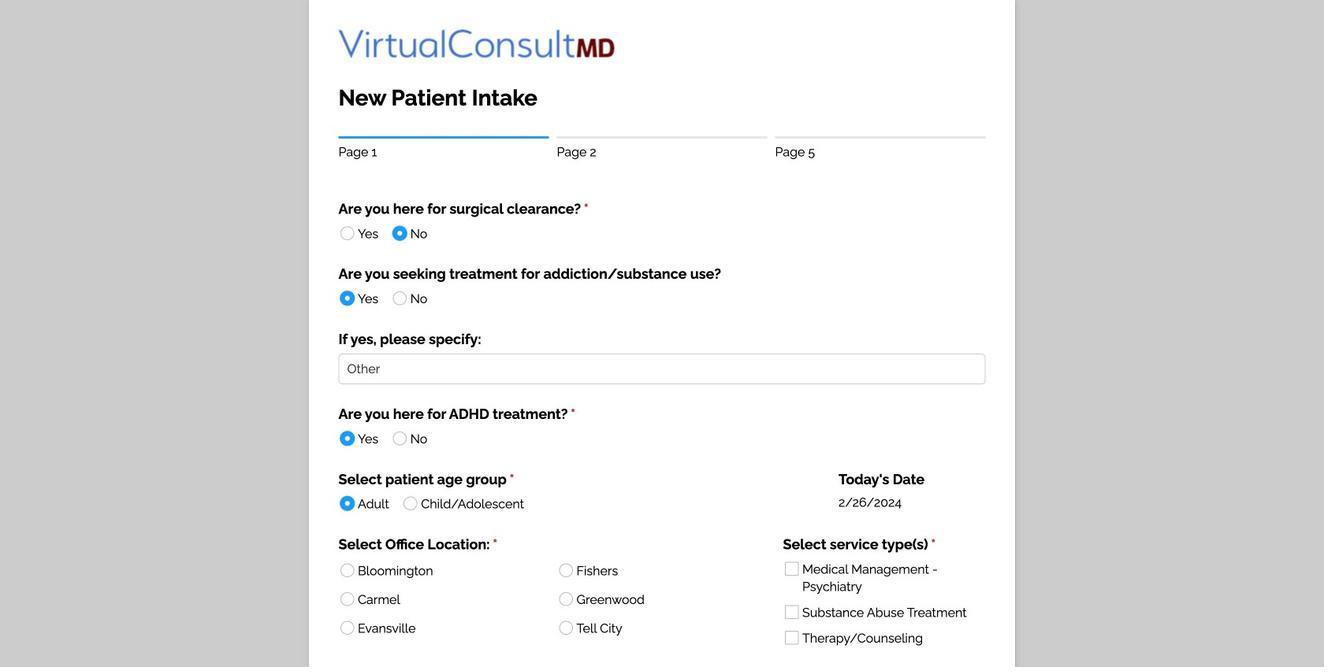 Task type: locate. For each thing, give the bounding box(es) containing it.
None radio
[[334, 218, 391, 247], [386, 218, 428, 247], [334, 284, 391, 313], [386, 284, 428, 313], [386, 424, 428, 453], [397, 489, 524, 518], [334, 585, 545, 614], [334, 218, 391, 247], [386, 218, 428, 247], [334, 284, 391, 313], [386, 284, 428, 313], [386, 424, 428, 453], [397, 489, 524, 518], [334, 585, 545, 614]]

checkbox-group element
[[778, 554, 986, 655]]

None radio
[[334, 424, 391, 453], [334, 489, 402, 518], [334, 556, 545, 585], [553, 556, 764, 585], [553, 585, 764, 614], [334, 614, 545, 643], [553, 614, 764, 643], [334, 424, 391, 453], [334, 489, 402, 518], [334, 556, 545, 585], [553, 556, 764, 585], [553, 585, 764, 614], [334, 614, 545, 643], [553, 614, 764, 643]]

None text field
[[339, 354, 986, 385]]



Task type: vqa. For each thing, say whether or not it's contained in the screenshot.
Address Line 2 TEXT FIELD
no



